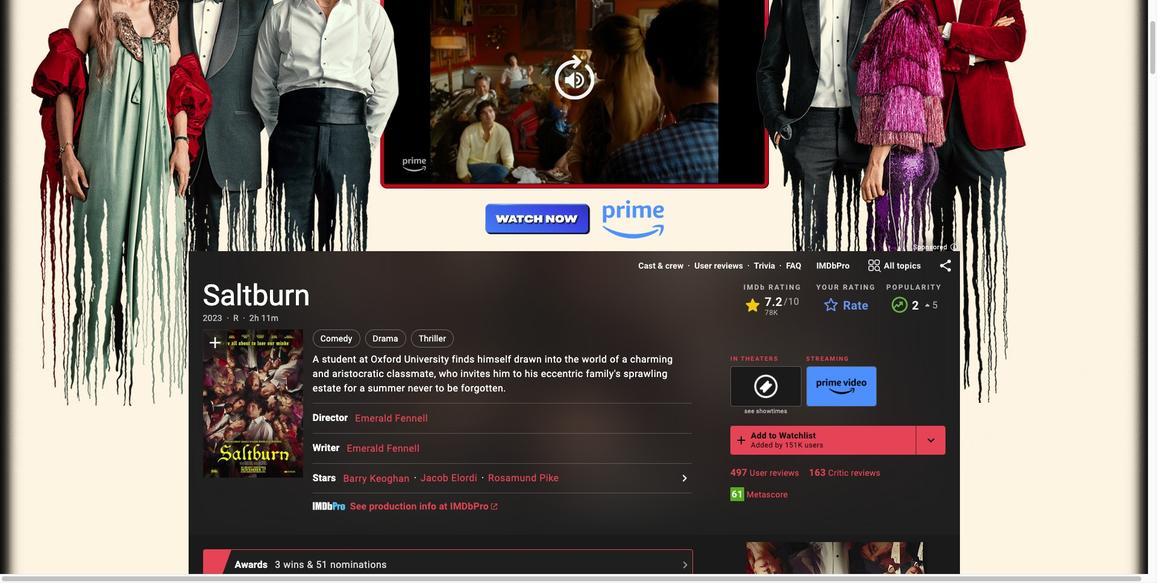 Task type: vqa. For each thing, say whether or not it's contained in the screenshot.
The Us to the left
no



Task type: describe. For each thing, give the bounding box(es) containing it.
see
[[745, 408, 755, 415]]

see showtimes
[[745, 408, 788, 415]]

163
[[809, 467, 826, 479]]

fennell for director
[[395, 413, 428, 424]]

see production info at imdbpro
[[350, 501, 489, 513]]

0 horizontal spatial a
[[360, 383, 365, 394]]

see production info at imdbpro button
[[350, 501, 497, 516]]

stars
[[313, 473, 336, 484]]

user reviews
[[695, 261, 744, 271]]

in
[[731, 356, 739, 363]]

trivia
[[754, 261, 776, 271]]

watch on prime video image
[[807, 367, 877, 407]]

a
[[313, 354, 319, 365]]

of
[[610, 354, 620, 365]]

rating for your rating
[[843, 283, 876, 292]]

richard e. grant, rosamund pike, richie cotterell, barry keoghan, archie madekwe, and jacob elordi in saltburn (2023) image
[[203, 330, 303, 478]]

estate
[[313, 383, 341, 394]]

3
[[275, 560, 281, 571]]

trivia button
[[754, 260, 776, 272]]

nominations
[[330, 560, 387, 571]]

1 horizontal spatial imdbpro
[[817, 261, 850, 271]]

see
[[350, 501, 367, 513]]

497 user reviews
[[731, 467, 800, 479]]

sprawling
[[624, 368, 668, 380]]

cast
[[639, 261, 656, 271]]

theaters
[[741, 356, 779, 363]]

charming
[[631, 354, 673, 365]]

& inside the cast & crew button
[[658, 261, 664, 271]]

launch inline image
[[491, 504, 497, 510]]

a student at oxford university finds himself drawn into the world of a charming and aristocratic classmate, who invites him to his eccentric family's sprawling estate for a summer never to be forgotten.
[[313, 354, 673, 394]]

thriller button
[[411, 330, 454, 348]]

see full cast and crew element for emerald fennell button related to writer
[[313, 442, 347, 456]]

elordi
[[452, 473, 478, 484]]

10
[[789, 296, 800, 308]]

student
[[322, 354, 357, 365]]

2 horizontal spatial group
[[807, 367, 878, 407]]

world
[[582, 354, 608, 365]]

fennell for writer
[[387, 443, 420, 454]]

summer
[[368, 383, 405, 394]]

rating for imdb rating
[[769, 283, 802, 292]]

0 horizontal spatial &
[[307, 560, 314, 571]]

added
[[751, 442, 773, 450]]

emerald fennell for director
[[355, 413, 428, 424]]

r button
[[233, 312, 239, 324]]

popularity
[[887, 283, 943, 292]]

to inside add to watchlist added by 151k users
[[769, 431, 777, 441]]

critic
[[829, 469, 849, 478]]

/
[[784, 296, 789, 308]]

sponsored
[[914, 244, 950, 251]]

163 critic reviews
[[809, 467, 881, 479]]

1 horizontal spatial group
[[731, 367, 802, 407]]

add title to another list image
[[924, 434, 939, 448]]

watchlist
[[780, 431, 816, 441]]

writer
[[313, 443, 340, 454]]

share on social media image
[[939, 259, 953, 273]]

add
[[751, 431, 767, 441]]

imdbpro inside button
[[450, 501, 489, 513]]

cast & crew button
[[639, 260, 684, 272]]

drama button
[[365, 330, 406, 348]]

into
[[545, 354, 562, 365]]

never
[[408, 383, 433, 394]]

his
[[525, 368, 539, 380]]

78k
[[765, 309, 779, 317]]

be
[[448, 383, 459, 394]]

university
[[404, 354, 449, 365]]

categories image
[[868, 259, 882, 273]]

users
[[805, 442, 824, 450]]

reviews for 163
[[852, 469, 881, 478]]

classmate,
[[387, 368, 437, 380]]

wins
[[283, 560, 305, 571]]

151k
[[785, 442, 803, 450]]

2h 11m
[[250, 314, 279, 323]]

jacob elordi button
[[421, 473, 478, 484]]

info
[[420, 501, 437, 513]]

imdbpro button
[[817, 260, 850, 272]]

rate
[[844, 299, 869, 313]]

reviews for 497
[[770, 469, 800, 478]]

see showtimes group
[[731, 367, 802, 417]]

barry keoghan button
[[343, 473, 410, 484]]

arrow drop up image
[[921, 299, 935, 313]]

in theaters
[[731, 356, 779, 363]]

0 horizontal spatial group
[[203, 330, 303, 478]]

metascore
[[747, 490, 788, 500]]

rate button
[[817, 295, 876, 317]]

emerald fennell for writer
[[347, 443, 420, 454]]

faq button
[[787, 260, 802, 272]]

awards button
[[235, 558, 275, 573]]

user inside button
[[695, 261, 712, 271]]

saltburn
[[203, 279, 310, 313]]

thriller
[[419, 334, 446, 344]]

see full cast and crew element for emerald fennell button related to director
[[313, 411, 355, 426]]

0 vertical spatial a
[[622, 354, 628, 365]]

comedy button
[[313, 330, 360, 348]]



Task type: locate. For each thing, give the bounding box(es) containing it.
see full cast and crew image
[[678, 472, 692, 486]]

0 horizontal spatial user
[[695, 261, 712, 271]]

himself
[[478, 354, 512, 365]]

reviews inside 497 user reviews
[[770, 469, 800, 478]]

oxford
[[371, 354, 402, 365]]

emerald for director
[[355, 413, 393, 424]]

1 vertical spatial imdbpro
[[450, 501, 489, 513]]

add to watchlist added by 151k users
[[751, 431, 824, 450]]

1 vertical spatial a
[[360, 383, 365, 394]]

1 horizontal spatial to
[[513, 368, 522, 380]]

imdbpro left launch inline image
[[450, 501, 489, 513]]

production
[[369, 501, 417, 513]]

1 vertical spatial emerald fennell
[[347, 443, 420, 454]]

0 vertical spatial emerald fennell
[[355, 413, 428, 424]]

emerald fennell
[[355, 413, 428, 424], [347, 443, 420, 454]]

1 vertical spatial to
[[436, 383, 445, 394]]

see full cast and crew element up stars button
[[313, 442, 347, 456]]

and
[[313, 368, 330, 380]]

61 metascore
[[732, 489, 788, 501]]

see full cast and crew element containing writer
[[313, 442, 347, 456]]

2h
[[250, 314, 259, 323]]

emerald fennell button
[[355, 413, 428, 424], [347, 443, 420, 454]]

fennell up keoghan
[[387, 443, 420, 454]]

reviews inside 163 critic reviews
[[852, 469, 881, 478]]

see full cast and crew element containing director
[[313, 411, 355, 426]]

1 vertical spatial see full cast and crew element
[[313, 442, 347, 456]]

0 vertical spatial see full cast and crew element
[[313, 411, 355, 426]]

0 vertical spatial user
[[695, 261, 712, 271]]

1 horizontal spatial reviews
[[770, 469, 800, 478]]

jacob
[[421, 473, 449, 484]]

0 vertical spatial emerald fennell button
[[355, 413, 428, 424]]

at right info
[[439, 501, 448, 513]]

7.2 / 10 78k
[[765, 295, 800, 317]]

see more awards and nominations image
[[678, 558, 693, 573]]

0 vertical spatial to
[[513, 368, 522, 380]]

by
[[775, 442, 783, 450]]

at up aristocratic
[[359, 354, 368, 365]]

emerald fennell button down "summer"
[[355, 413, 428, 424]]

drawn
[[514, 354, 542, 365]]

awards
[[235, 559, 268, 571]]

imdbpro up your
[[817, 261, 850, 271]]

see showtimes image
[[732, 367, 801, 407]]

1 see full cast and crew element from the top
[[313, 411, 355, 426]]

eccentric
[[541, 368, 584, 380]]

imdb rating
[[744, 283, 802, 292]]

2 horizontal spatial to
[[769, 431, 777, 441]]

barry
[[343, 473, 367, 484]]

0 vertical spatial imdbpro
[[817, 261, 850, 271]]

a right of
[[622, 354, 628, 365]]

see full cast and crew element
[[313, 411, 355, 426], [313, 442, 347, 456]]

rating
[[769, 283, 802, 292], [843, 283, 876, 292]]

reviews right critic
[[852, 469, 881, 478]]

comedy
[[321, 334, 353, 344]]

2 horizontal spatial reviews
[[852, 469, 881, 478]]

add image
[[735, 434, 749, 448]]

cast & crew
[[639, 261, 684, 271]]

imdb
[[744, 283, 766, 292]]

51
[[316, 560, 328, 571]]

drama
[[373, 334, 399, 344]]

family's
[[586, 368, 621, 380]]

reviews inside button
[[714, 261, 744, 271]]

2023 button
[[203, 312, 222, 324]]

1 horizontal spatial rating
[[843, 283, 876, 292]]

user right "crew"
[[695, 261, 712, 271]]

0 vertical spatial &
[[658, 261, 664, 271]]

7.2
[[765, 295, 783, 309]]

stars button
[[313, 472, 343, 486]]

forgotten.
[[461, 383, 507, 394]]

2 vertical spatial to
[[769, 431, 777, 441]]

for
[[344, 383, 357, 394]]

streaming
[[807, 356, 850, 363]]

barry keoghan
[[343, 473, 410, 484]]

1 vertical spatial &
[[307, 560, 314, 571]]

user reviews button
[[695, 260, 744, 272]]

keoghan
[[370, 473, 410, 484]]

1 horizontal spatial &
[[658, 261, 664, 271]]

1 horizontal spatial user
[[750, 469, 768, 478]]

61
[[732, 489, 743, 501]]

your
[[817, 283, 840, 292]]

who
[[439, 368, 458, 380]]

emerald fennell button for writer
[[347, 443, 420, 454]]

3 wins & 51 nominations
[[275, 560, 387, 571]]

rating up / on the bottom of the page
[[769, 283, 802, 292]]

reviews up metascore
[[770, 469, 800, 478]]

2023
[[203, 314, 222, 323]]

to left be
[[436, 383, 445, 394]]

see full cast and crew element up writer
[[313, 411, 355, 426]]

& left 51
[[307, 560, 314, 571]]

pike
[[540, 473, 559, 484]]

jacob elordi
[[421, 473, 478, 484]]

all topics
[[885, 261, 922, 271]]

0 vertical spatial emerald
[[355, 413, 393, 424]]

emerald up barry
[[347, 443, 384, 454]]

1 horizontal spatial a
[[622, 354, 628, 365]]

2 rating from the left
[[843, 283, 876, 292]]

aristocratic
[[332, 368, 384, 380]]

at inside a student at oxford university finds himself drawn into the world of a charming and aristocratic classmate, who invites him to his eccentric family's sprawling estate for a summer never to be forgotten.
[[359, 354, 368, 365]]

1 vertical spatial emerald fennell button
[[347, 443, 420, 454]]

rating up rate
[[843, 283, 876, 292]]

emerald down "summer"
[[355, 413, 393, 424]]

emerald fennell button up keoghan
[[347, 443, 420, 454]]

497
[[731, 467, 748, 479]]

r
[[233, 314, 239, 323]]

to left his
[[513, 368, 522, 380]]

all topics button
[[858, 256, 931, 276]]

at
[[359, 354, 368, 365], [439, 501, 448, 513]]

&
[[658, 261, 664, 271], [307, 560, 314, 571]]

your rating
[[817, 283, 876, 292]]

fennell down never
[[395, 413, 428, 424]]

1 vertical spatial at
[[439, 501, 448, 513]]

0 horizontal spatial to
[[436, 383, 445, 394]]

see showtimes link
[[731, 407, 802, 417]]

emerald for writer
[[347, 443, 384, 454]]

11m
[[261, 314, 279, 323]]

a
[[622, 354, 628, 365], [360, 383, 365, 394]]

imdbpro
[[817, 261, 850, 271], [450, 501, 489, 513]]

emerald fennell down "summer"
[[355, 413, 428, 424]]

reviews left the trivia button
[[714, 261, 744, 271]]

1 horizontal spatial at
[[439, 501, 448, 513]]

0 horizontal spatial at
[[359, 354, 368, 365]]

emerald
[[355, 413, 393, 424], [347, 443, 384, 454]]

& right cast
[[658, 261, 664, 271]]

finds
[[452, 354, 475, 365]]

0 horizontal spatial imdbpro
[[450, 501, 489, 513]]

the
[[565, 354, 580, 365]]

showtimes
[[757, 408, 788, 415]]

him
[[494, 368, 511, 380]]

fennell
[[395, 413, 428, 424], [387, 443, 420, 454]]

faq
[[787, 261, 802, 271]]

0 vertical spatial fennell
[[395, 413, 428, 424]]

1 vertical spatial fennell
[[387, 443, 420, 454]]

1 rating from the left
[[769, 283, 802, 292]]

0 horizontal spatial rating
[[769, 283, 802, 292]]

2 see full cast and crew element from the top
[[313, 442, 347, 456]]

rosamund pike button
[[488, 473, 559, 484]]

1 vertical spatial emerald
[[347, 443, 384, 454]]

0 horizontal spatial reviews
[[714, 261, 744, 271]]

to
[[513, 368, 522, 380], [436, 383, 445, 394], [769, 431, 777, 441]]

1 vertical spatial user
[[750, 469, 768, 478]]

director
[[313, 413, 348, 424]]

user right '497'
[[750, 469, 768, 478]]

at inside button
[[439, 501, 448, 513]]

emerald fennell up keoghan
[[347, 443, 420, 454]]

emerald fennell button for director
[[355, 413, 428, 424]]

rosamund pike
[[488, 473, 559, 484]]

topics
[[897, 261, 922, 271]]

a right for at the bottom left of the page
[[360, 383, 365, 394]]

0 vertical spatial at
[[359, 354, 368, 365]]

user inside 497 user reviews
[[750, 469, 768, 478]]

to up "by"
[[769, 431, 777, 441]]

group
[[203, 330, 303, 478], [731, 367, 802, 407], [807, 367, 878, 407]]



